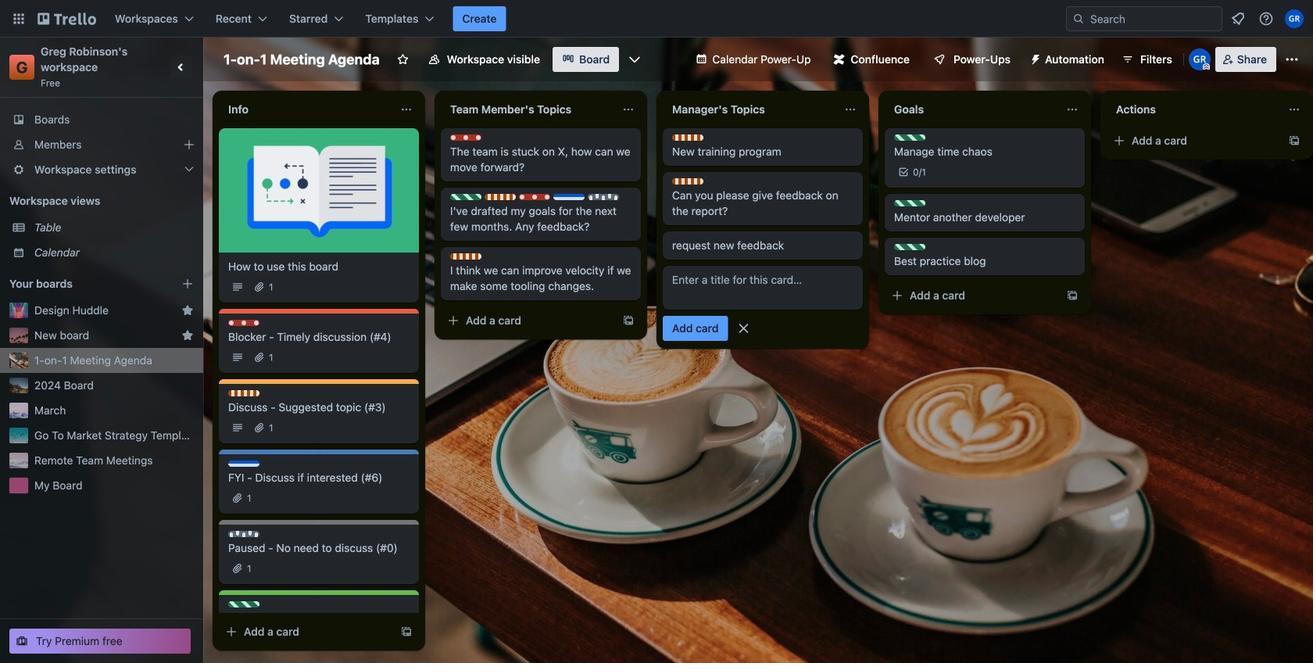 Task type: vqa. For each thing, say whether or not it's contained in the screenshot.
top Color: red, title: "Blocker" Element
yes



Task type: describe. For each thing, give the bounding box(es) containing it.
star or unstar board image
[[397, 53, 410, 66]]

search image
[[1073, 13, 1086, 25]]

0 notifications image
[[1229, 9, 1248, 28]]

0 vertical spatial color: red, title: "blocker" element
[[450, 135, 482, 141]]

sm image
[[1024, 47, 1046, 69]]

2 horizontal spatial create from template… image
[[1289, 135, 1301, 147]]

workspace navigation collapse icon image
[[170, 56, 192, 78]]

confluence icon image
[[834, 54, 845, 65]]

greg robinson (gregrobinson96) image
[[1286, 9, 1304, 28]]

0 horizontal spatial color: red, title: "blocker" element
[[228, 320, 260, 326]]

2 starred icon image from the top
[[181, 329, 194, 342]]

your boards with 8 items element
[[9, 275, 158, 293]]

2 vertical spatial create from template… image
[[400, 626, 413, 638]]

cancel image
[[736, 321, 752, 336]]

1 vertical spatial color: red, title: "blocker" element
[[519, 194, 551, 200]]

Board name text field
[[216, 47, 388, 72]]

1 vertical spatial color: blue, title: "fyi" element
[[228, 461, 260, 467]]

1 starred icon image from the top
[[181, 304, 194, 317]]



Task type: locate. For each thing, give the bounding box(es) containing it.
1 vertical spatial create from template… image
[[1067, 289, 1079, 302]]

starred icon image
[[181, 304, 194, 317], [181, 329, 194, 342]]

primary element
[[0, 0, 1314, 38]]

color: red, title: "blocker" element
[[450, 135, 482, 141], [519, 194, 551, 200], [228, 320, 260, 326]]

0 vertical spatial create from template… image
[[1289, 135, 1301, 147]]

0 vertical spatial starred icon image
[[181, 304, 194, 317]]

1 horizontal spatial color: blue, title: "fyi" element
[[554, 194, 585, 200]]

back to home image
[[38, 6, 96, 31]]

color: green, title: "goal" element
[[895, 135, 926, 141], [450, 194, 482, 200], [895, 200, 926, 206], [895, 244, 926, 250], [228, 601, 260, 608]]

0 horizontal spatial color: blue, title: "fyi" element
[[228, 461, 260, 467]]

2 horizontal spatial color: red, title: "blocker" element
[[519, 194, 551, 200]]

create from template… image
[[1289, 135, 1301, 147], [1067, 289, 1079, 302], [400, 626, 413, 638]]

0 horizontal spatial color: black, title: "paused" element
[[228, 531, 260, 537]]

show menu image
[[1285, 52, 1301, 67]]

None text field
[[663, 97, 838, 122], [885, 97, 1060, 122], [663, 97, 838, 122], [885, 97, 1060, 122]]

this member is an admin of this board. image
[[1203, 63, 1210, 70]]

1 vertical spatial color: black, title: "paused" element
[[228, 531, 260, 537]]

1 horizontal spatial color: black, title: "paused" element
[[588, 194, 619, 200]]

1 horizontal spatial color: red, title: "blocker" element
[[450, 135, 482, 141]]

open information menu image
[[1259, 11, 1275, 27]]

color: blue, title: "fyi" element
[[554, 194, 585, 200], [228, 461, 260, 467]]

0 horizontal spatial create from template… image
[[400, 626, 413, 638]]

color: black, title: "paused" element
[[588, 194, 619, 200], [228, 531, 260, 537]]

Enter a title for this card… text field
[[663, 266, 863, 310]]

add board image
[[181, 278, 194, 290]]

Search field
[[1086, 8, 1222, 30]]

greg robinson (gregrobinson96) image
[[1189, 48, 1211, 70]]

None text field
[[219, 97, 394, 122], [441, 97, 616, 122], [1107, 97, 1283, 122], [219, 97, 394, 122], [441, 97, 616, 122], [1107, 97, 1283, 122]]

2 vertical spatial color: red, title: "blocker" element
[[228, 320, 260, 326]]

0 vertical spatial color: blue, title: "fyi" element
[[554, 194, 585, 200]]

0 vertical spatial color: black, title: "paused" element
[[588, 194, 619, 200]]

customize views image
[[627, 52, 643, 67]]

1 horizontal spatial create from template… image
[[1067, 289, 1079, 302]]

color: orange, title: "discuss" element
[[673, 135, 704, 141], [673, 178, 704, 185], [485, 194, 516, 200], [450, 253, 482, 260], [228, 390, 260, 397]]

create from template… image
[[623, 314, 635, 327]]

1 vertical spatial starred icon image
[[181, 329, 194, 342]]



